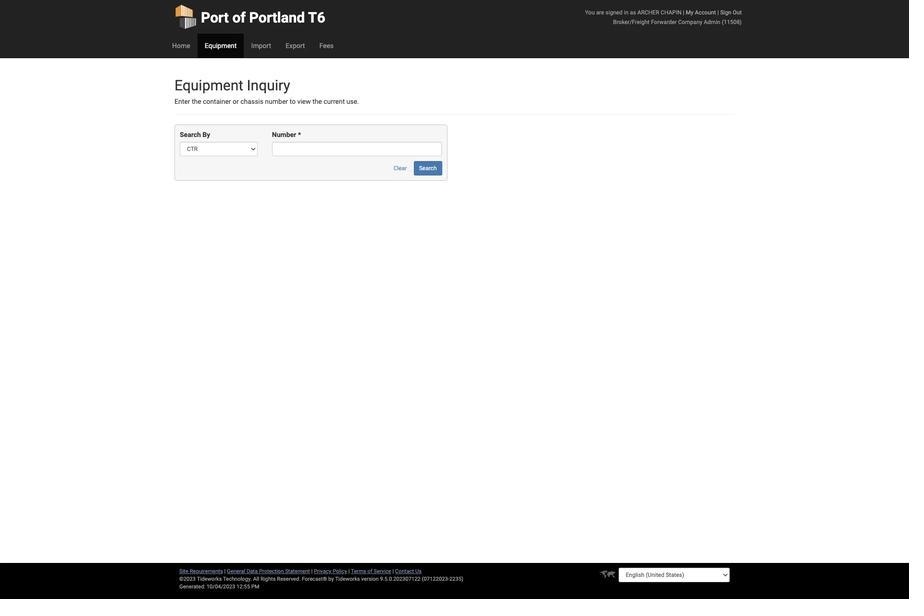 Task type: locate. For each thing, give the bounding box(es) containing it.
statement
[[285, 569, 310, 575]]

| left general on the left of the page
[[224, 569, 226, 575]]

t6
[[308, 9, 326, 26]]

current
[[324, 98, 345, 105]]

site requirements | general data protection statement | privacy policy | terms of service | contact us ©2023 tideworks technology. all rights reserved. forecast® by tideworks version 9.5.0.202307122 (07122023-2235) generated: 10/04/2023 12:55 pm
[[179, 569, 464, 590]]

fees button
[[312, 34, 341, 58]]

0 horizontal spatial search
[[180, 131, 201, 139]]

0 vertical spatial search
[[180, 131, 201, 139]]

| up 9.5.0.202307122
[[393, 569, 394, 575]]

search
[[180, 131, 201, 139], [419, 165, 437, 172]]

search button
[[414, 161, 442, 176]]

chapin
[[661, 9, 682, 16]]

equipment down port
[[205, 42, 237, 50]]

terms
[[351, 569, 366, 575]]

2235)
[[450, 576, 464, 583]]

sign
[[721, 9, 732, 16]]

| left my
[[683, 9, 685, 16]]

1 horizontal spatial the
[[313, 98, 322, 105]]

inquiry
[[247, 77, 290, 94]]

1 horizontal spatial of
[[368, 569, 373, 575]]

home button
[[165, 34, 198, 58]]

equipment
[[205, 42, 237, 50], [175, 77, 243, 94]]

1 horizontal spatial search
[[419, 165, 437, 172]]

1 vertical spatial search
[[419, 165, 437, 172]]

terms of service link
[[351, 569, 391, 575]]

you
[[586, 9, 595, 16]]

privacy
[[314, 569, 332, 575]]

number
[[265, 98, 288, 105]]

by
[[203, 131, 210, 139]]

the
[[192, 98, 201, 105], [313, 98, 322, 105]]

equipment inquiry enter the container or chassis number to view the current use.
[[175, 77, 359, 105]]

of
[[233, 9, 246, 26], [368, 569, 373, 575]]

equipment inside popup button
[[205, 42, 237, 50]]

pm
[[251, 584, 260, 590]]

broker/freight
[[614, 19, 650, 25]]

general data protection statement link
[[227, 569, 310, 575]]

or
[[233, 98, 239, 105]]

0 horizontal spatial the
[[192, 98, 201, 105]]

(11508)
[[722, 19, 742, 25]]

import button
[[244, 34, 279, 58]]

company
[[679, 19, 703, 25]]

*
[[298, 131, 301, 139]]

clear button
[[388, 161, 412, 176]]

us
[[416, 569, 422, 575]]

contact us link
[[395, 569, 422, 575]]

use.
[[347, 98, 359, 105]]

Number * text field
[[272, 142, 442, 157]]

import
[[251, 42, 271, 50]]

equipment inside equipment inquiry enter the container or chassis number to view the current use.
[[175, 77, 243, 94]]

of right port
[[233, 9, 246, 26]]

|
[[683, 9, 685, 16], [718, 9, 719, 16], [224, 569, 226, 575], [312, 569, 313, 575], [349, 569, 350, 575], [393, 569, 394, 575]]

tideworks
[[335, 576, 360, 583]]

port
[[201, 9, 229, 26]]

rights
[[261, 576, 276, 583]]

the right view at top left
[[313, 98, 322, 105]]

general
[[227, 569, 245, 575]]

by
[[329, 576, 334, 583]]

the right enter
[[192, 98, 201, 105]]

signed
[[606, 9, 623, 16]]

out
[[733, 9, 742, 16]]

search inside button
[[419, 165, 437, 172]]

of up version at the left
[[368, 569, 373, 575]]

equipment up container
[[175, 77, 243, 94]]

search right "clear" button
[[419, 165, 437, 172]]

generated:
[[179, 584, 205, 590]]

1 vertical spatial equipment
[[175, 77, 243, 94]]

of inside port of portland t6 link
[[233, 9, 246, 26]]

site
[[179, 569, 189, 575]]

enter
[[175, 98, 190, 105]]

search left "by"
[[180, 131, 201, 139]]

in
[[624, 9, 629, 16]]

are
[[597, 9, 605, 16]]

export button
[[279, 34, 312, 58]]

0 vertical spatial of
[[233, 9, 246, 26]]

sign out link
[[721, 9, 742, 16]]

home
[[172, 42, 190, 50]]

policy
[[333, 569, 347, 575]]

account
[[695, 9, 717, 16]]

0 vertical spatial equipment
[[205, 42, 237, 50]]

1 vertical spatial of
[[368, 569, 373, 575]]

equipment for equipment
[[205, 42, 237, 50]]

0 horizontal spatial of
[[233, 9, 246, 26]]

technology.
[[223, 576, 252, 583]]



Task type: vqa. For each thing, say whether or not it's contained in the screenshot.
web
no



Task type: describe. For each thing, give the bounding box(es) containing it.
search by
[[180, 131, 210, 139]]

protection
[[259, 569, 284, 575]]

number *
[[272, 131, 301, 139]]

of inside site requirements | general data protection statement | privacy policy | terms of service | contact us ©2023 tideworks technology. all rights reserved. forecast® by tideworks version 9.5.0.202307122 (07122023-2235) generated: 10/04/2023 12:55 pm
[[368, 569, 373, 575]]

forwarder
[[651, 19, 677, 25]]

2 the from the left
[[313, 98, 322, 105]]

search for search by
[[180, 131, 201, 139]]

| up tideworks
[[349, 569, 350, 575]]

service
[[374, 569, 391, 575]]

you are signed in as archer chapin | my account | sign out broker/freight forwarder company admin (11508)
[[586, 9, 742, 25]]

search for search
[[419, 165, 437, 172]]

contact
[[395, 569, 414, 575]]

| up forecast®
[[312, 569, 313, 575]]

(07122023-
[[422, 576, 450, 583]]

version
[[362, 576, 379, 583]]

as
[[630, 9, 637, 16]]

site requirements link
[[179, 569, 223, 575]]

view
[[298, 98, 311, 105]]

forecast®
[[302, 576, 327, 583]]

fees
[[320, 42, 334, 50]]

clear
[[394, 165, 407, 172]]

to
[[290, 98, 296, 105]]

my
[[686, 9, 694, 16]]

port of portland t6 link
[[175, 0, 326, 34]]

my account link
[[686, 9, 717, 16]]

portland
[[249, 9, 305, 26]]

9.5.0.202307122
[[380, 576, 421, 583]]

number
[[272, 131, 296, 139]]

export
[[286, 42, 305, 50]]

chassis
[[241, 98, 264, 105]]

1 the from the left
[[192, 98, 201, 105]]

| left sign on the top of page
[[718, 9, 719, 16]]

all
[[253, 576, 259, 583]]

reserved.
[[277, 576, 301, 583]]

10/04/2023
[[207, 584, 235, 590]]

port of portland t6
[[201, 9, 326, 26]]

container
[[203, 98, 231, 105]]

©2023 tideworks
[[179, 576, 222, 583]]

privacy policy link
[[314, 569, 347, 575]]

requirements
[[190, 569, 223, 575]]

admin
[[704, 19, 721, 25]]

data
[[247, 569, 258, 575]]

equipment button
[[198, 34, 244, 58]]

12:55
[[237, 584, 250, 590]]

equipment for equipment inquiry enter the container or chassis number to view the current use.
[[175, 77, 243, 94]]

archer
[[638, 9, 660, 16]]



